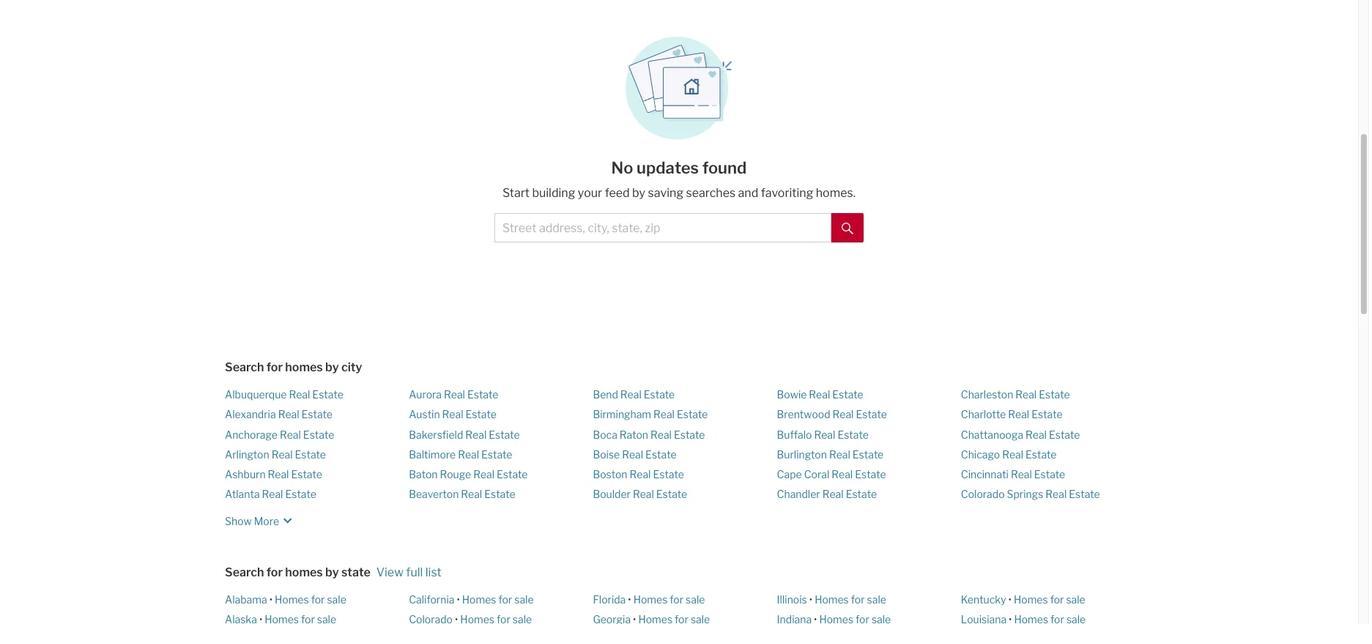 Task type: locate. For each thing, give the bounding box(es) containing it.
2 sale from the left
[[514, 593, 534, 605]]

for for kentucky
[[1050, 593, 1064, 605]]

estate for chandler real estate
[[846, 488, 877, 500]]

3 sale from the left
[[686, 593, 705, 605]]

real right 'rouge'
[[473, 468, 494, 481]]

by for state
[[325, 565, 339, 579]]

real down charlotte real estate
[[1026, 428, 1047, 441]]

1 search from the top
[[225, 360, 264, 374]]

real up 'brentwood real estate' link
[[809, 388, 830, 401]]

real up the buffalo real estate
[[833, 408, 854, 421]]

estate for birmingham real estate
[[677, 408, 708, 421]]

real down cape coral real estate "link"
[[822, 488, 844, 500]]

sale for florida • homes for sale
[[686, 593, 705, 605]]

estate down brentwood real estate
[[838, 428, 869, 441]]

raton
[[620, 428, 648, 441]]

charlotte
[[961, 408, 1006, 421]]

cape
[[777, 468, 802, 481]]

estate for boise real estate
[[645, 448, 676, 461]]

anchorage
[[225, 428, 278, 441]]

buffalo
[[777, 428, 812, 441]]

florida link
[[593, 593, 626, 605]]

real for cincinnati real estate
[[1011, 468, 1032, 481]]

real for ashburn real estate
[[268, 468, 289, 481]]

1 • from the left
[[269, 593, 272, 605]]

4 homes for sale link from the left
[[815, 593, 886, 605]]

real down baton rouge real estate
[[461, 488, 482, 500]]

real for bowie real estate
[[809, 388, 830, 401]]

real down ashburn real estate
[[262, 488, 283, 500]]

1 homes for sale link from the left
[[275, 593, 346, 605]]

estate for charlotte real estate
[[1032, 408, 1063, 421]]

anchorage real estate link
[[225, 428, 334, 441]]

estate up austin real estate
[[467, 388, 498, 401]]

by right the feed
[[632, 186, 645, 200]]

estate for aurora real estate
[[467, 388, 498, 401]]

• for california
[[457, 593, 460, 605]]

homes for sale link
[[275, 593, 346, 605], [462, 593, 534, 605], [633, 593, 705, 605], [815, 593, 886, 605], [1014, 593, 1085, 605]]

estate for boulder real estate
[[656, 488, 687, 500]]

submit search image
[[842, 222, 853, 234]]

3 homes for sale link from the left
[[633, 593, 705, 605]]

• right the florida
[[628, 593, 631, 605]]

homes for california
[[462, 593, 496, 605]]

chandler real estate link
[[777, 488, 877, 500]]

estate for burlington real estate
[[852, 448, 884, 461]]

real down anchorage real estate link
[[271, 448, 293, 461]]

real down "birmingham real estate" link
[[650, 428, 672, 441]]

search up 'albuquerque'
[[225, 360, 264, 374]]

3 • from the left
[[628, 593, 631, 605]]

bend
[[593, 388, 618, 401]]

saving
[[648, 186, 683, 200]]

real up cincinnati real estate link
[[1002, 448, 1023, 461]]

no updates found
[[611, 158, 747, 177]]

2 homes for sale link from the left
[[462, 593, 534, 605]]

•
[[269, 593, 272, 605], [457, 593, 460, 605], [628, 593, 631, 605], [809, 593, 812, 605], [1008, 593, 1012, 605]]

chicago
[[961, 448, 1000, 461]]

show
[[225, 515, 252, 527]]

estate for arlington real estate
[[295, 448, 326, 461]]

real for alexandria real estate
[[278, 408, 299, 421]]

birmingham real estate
[[593, 408, 708, 421]]

charleston real estate
[[961, 388, 1070, 401]]

2 • from the left
[[457, 593, 460, 605]]

colorado springs real estate
[[961, 488, 1100, 500]]

real
[[289, 388, 310, 401], [444, 388, 465, 401], [620, 388, 642, 401], [809, 388, 830, 401], [1015, 388, 1037, 401], [278, 408, 299, 421], [442, 408, 463, 421], [653, 408, 675, 421], [833, 408, 854, 421], [1008, 408, 1029, 421], [280, 428, 301, 441], [465, 428, 487, 441], [650, 428, 672, 441], [814, 428, 835, 441], [1026, 428, 1047, 441], [271, 448, 293, 461], [458, 448, 479, 461], [622, 448, 643, 461], [829, 448, 850, 461], [1002, 448, 1023, 461], [268, 468, 289, 481], [473, 468, 494, 481], [630, 468, 651, 481], [832, 468, 853, 481], [1011, 468, 1032, 481], [262, 488, 283, 500], [461, 488, 482, 500], [633, 488, 654, 500], [822, 488, 844, 500], [1046, 488, 1067, 500]]

0 vertical spatial homes
[[285, 360, 323, 374]]

chicago real estate link
[[961, 448, 1057, 461]]

real for chicago real estate
[[1002, 448, 1023, 461]]

5 homes from the left
[[1014, 593, 1048, 605]]

real up cape coral real estate "link"
[[829, 448, 850, 461]]

real up baton rouge real estate
[[458, 448, 479, 461]]

start building your feed by saving searches and favoriting homes.
[[502, 186, 856, 200]]

homes for sale link right illinois on the right bottom of page
[[815, 593, 886, 605]]

real for boulder real estate
[[633, 488, 654, 500]]

search up alabama
[[225, 565, 264, 579]]

1 vertical spatial by
[[325, 360, 339, 374]]

2 vertical spatial by
[[325, 565, 339, 579]]

buffalo real estate
[[777, 428, 869, 441]]

3 homes from the left
[[633, 593, 668, 605]]

homes for sale link right kentucky link
[[1014, 593, 1085, 605]]

estate
[[312, 388, 343, 401], [467, 388, 498, 401], [644, 388, 675, 401], [832, 388, 863, 401], [1039, 388, 1070, 401], [301, 408, 333, 421], [465, 408, 497, 421], [677, 408, 708, 421], [856, 408, 887, 421], [1032, 408, 1063, 421], [303, 428, 334, 441], [489, 428, 520, 441], [674, 428, 705, 441], [838, 428, 869, 441], [1049, 428, 1080, 441], [295, 448, 326, 461], [481, 448, 512, 461], [645, 448, 676, 461], [852, 448, 884, 461], [1026, 448, 1057, 461], [291, 468, 322, 481], [497, 468, 528, 481], [653, 468, 684, 481], [855, 468, 886, 481], [1034, 468, 1065, 481], [285, 488, 316, 500], [484, 488, 515, 500], [656, 488, 687, 500], [846, 488, 877, 500], [1069, 488, 1100, 500]]

Street address, city, state, zip search field
[[494, 213, 831, 242]]

• for alabama
[[269, 593, 272, 605]]

real up charlotte real estate link
[[1015, 388, 1037, 401]]

real up austin real estate link
[[444, 388, 465, 401]]

estate for chattanooga real estate
[[1049, 428, 1080, 441]]

homes right kentucky link
[[1014, 593, 1048, 605]]

1 vertical spatial homes
[[285, 565, 323, 579]]

4 • from the left
[[809, 593, 812, 605]]

real up boca raton real estate
[[653, 408, 675, 421]]

real up boulder real estate
[[630, 468, 651, 481]]

homes up albuquerque real estate link
[[285, 360, 323, 374]]

real down search for homes by city
[[289, 388, 310, 401]]

homes for sale link for alabama • homes for sale
[[275, 593, 346, 605]]

sale for alabama • homes for sale
[[327, 593, 346, 605]]

for
[[267, 360, 283, 374], [267, 565, 283, 579], [311, 593, 325, 605], [498, 593, 512, 605], [670, 593, 684, 605], [851, 593, 865, 605], [1050, 593, 1064, 605]]

estate up charlotte real estate link
[[1039, 388, 1070, 401]]

estate for albuquerque real estate
[[312, 388, 343, 401]]

for for florida
[[670, 593, 684, 605]]

chandler
[[777, 488, 820, 500]]

your
[[578, 186, 602, 200]]

boise real estate
[[593, 448, 676, 461]]

for for illinois
[[851, 593, 865, 605]]

colorado springs real estate link
[[961, 488, 1100, 500]]

homes right california in the left of the page
[[462, 593, 496, 605]]

estate down charlotte real estate link
[[1049, 428, 1080, 441]]

1 vertical spatial search
[[225, 565, 264, 579]]

estate down "city"
[[312, 388, 343, 401]]

updates
[[637, 158, 699, 177]]

baltimore
[[409, 448, 456, 461]]

real down boston real estate
[[633, 488, 654, 500]]

real down burlington real estate
[[832, 468, 853, 481]]

chattanooga
[[961, 428, 1023, 441]]

estate for atlanta real estate
[[285, 488, 316, 500]]

state
[[341, 565, 370, 579]]

1 homes from the left
[[275, 593, 309, 605]]

homes for sale link for kentucky • homes for sale
[[1014, 593, 1085, 605]]

real down aurora real estate link at the left
[[442, 408, 463, 421]]

estate up chattanooga real estate
[[1032, 408, 1063, 421]]

real up chattanooga real estate link
[[1008, 408, 1029, 421]]

0 vertical spatial search
[[225, 360, 264, 374]]

4 homes from the left
[[815, 593, 849, 605]]

estate down chattanooga real estate
[[1026, 448, 1057, 461]]

estate down the boston real estate link
[[656, 488, 687, 500]]

alabama
[[225, 593, 267, 605]]

2 search from the top
[[225, 565, 264, 579]]

homes for sale link for florida • homes for sale
[[633, 593, 705, 605]]

homes right the florida
[[633, 593, 668, 605]]

charleston real estate link
[[961, 388, 1070, 401]]

estate up baltimore real estate at left
[[489, 428, 520, 441]]

estate down baton rouge real estate link
[[484, 488, 515, 500]]

real for burlington real estate
[[829, 448, 850, 461]]

real up burlington real estate 'link'
[[814, 428, 835, 441]]

feed
[[605, 186, 630, 200]]

• for illinois
[[809, 593, 812, 605]]

estate up boca raton real estate 'link'
[[677, 408, 708, 421]]

homes.
[[816, 186, 856, 200]]

birmingham real estate link
[[593, 408, 708, 421]]

charlotte real estate link
[[961, 408, 1063, 421]]

boise real estate link
[[593, 448, 676, 461]]

real down raton on the left bottom of page
[[622, 448, 643, 461]]

estate down cape coral real estate "link"
[[846, 488, 877, 500]]

1 homes from the top
[[285, 360, 323, 374]]

estate up "birmingham real estate" link
[[644, 388, 675, 401]]

homes for sale link for california • homes for sale
[[462, 593, 534, 605]]

homes for sale link right california in the left of the page
[[462, 593, 534, 605]]

real for boise real estate
[[622, 448, 643, 461]]

real down albuquerque real estate
[[278, 408, 299, 421]]

1 sale from the left
[[327, 593, 346, 605]]

buffalo real estate link
[[777, 428, 869, 441]]

• right california in the left of the page
[[457, 593, 460, 605]]

real up birmingham
[[620, 388, 642, 401]]

estate down alexandria real estate link
[[303, 428, 334, 441]]

estate up colorado springs real estate link
[[1034, 468, 1065, 481]]

2 homes from the left
[[462, 593, 496, 605]]

by left the state
[[325, 565, 339, 579]]

brentwood real estate link
[[777, 408, 887, 421]]

beaverton real estate link
[[409, 488, 515, 500]]

2 homes from the top
[[285, 565, 323, 579]]

chandler real estate
[[777, 488, 877, 500]]

estate for bakersfield real estate
[[489, 428, 520, 441]]

sale
[[327, 593, 346, 605], [514, 593, 534, 605], [686, 593, 705, 605], [867, 593, 886, 605], [1066, 593, 1085, 605]]

start
[[502, 186, 530, 200]]

• right illinois 'link'
[[809, 593, 812, 605]]

arlington real estate link
[[225, 448, 326, 461]]

brentwood real estate
[[777, 408, 887, 421]]

real down arlington real estate
[[268, 468, 289, 481]]

estate up the buffalo real estate
[[856, 408, 887, 421]]

estate down ashburn real estate
[[285, 488, 316, 500]]

homes for sale link right the florida
[[633, 593, 705, 605]]

springs
[[1007, 488, 1043, 500]]

search for search for homes by state view full list
[[225, 565, 264, 579]]

homes
[[275, 593, 309, 605], [462, 593, 496, 605], [633, 593, 668, 605], [815, 593, 849, 605], [1014, 593, 1048, 605]]

search for homes by state view full list
[[225, 565, 442, 579]]

aurora real estate
[[409, 388, 498, 401]]

kentucky link
[[961, 593, 1006, 605]]

search for search for homes by city
[[225, 360, 264, 374]]

estate down arlington real estate
[[291, 468, 322, 481]]

colorado
[[961, 488, 1005, 500]]

real for charlotte real estate
[[1008, 408, 1029, 421]]

4 sale from the left
[[867, 593, 886, 605]]

homes right illinois on the right bottom of page
[[815, 593, 849, 605]]

aurora
[[409, 388, 442, 401]]

show more link
[[225, 507, 297, 529]]

baton rouge real estate
[[409, 468, 528, 481]]

atlanta
[[225, 488, 260, 500]]

• right kentucky link
[[1008, 593, 1012, 605]]

• right alabama link
[[269, 593, 272, 605]]

real for atlanta real estate
[[262, 488, 283, 500]]

by left "city"
[[325, 360, 339, 374]]

estate down boca raton real estate 'link'
[[645, 448, 676, 461]]

estate down anchorage real estate link
[[295, 448, 326, 461]]

boston real estate link
[[593, 468, 684, 481]]

estate up cape coral real estate "link"
[[852, 448, 884, 461]]

homes right alabama link
[[275, 593, 309, 605]]

alabama • homes for sale
[[225, 593, 346, 605]]

5 homes for sale link from the left
[[1014, 593, 1085, 605]]

5 sale from the left
[[1066, 593, 1085, 605]]

• for florida
[[628, 593, 631, 605]]

estate for austin real estate
[[465, 408, 497, 421]]

bowie
[[777, 388, 807, 401]]

atlanta real estate link
[[225, 488, 316, 500]]

homes up alabama • homes for sale
[[285, 565, 323, 579]]

real up baltimore real estate at left
[[465, 428, 487, 441]]

boston
[[593, 468, 627, 481]]

5 • from the left
[[1008, 593, 1012, 605]]

favoriting
[[761, 186, 813, 200]]

real up springs
[[1011, 468, 1032, 481]]

estate up boulder real estate
[[653, 468, 684, 481]]

estate down albuquerque real estate
[[301, 408, 333, 421]]

estate up "bakersfield real estate" link
[[465, 408, 497, 421]]

homes
[[285, 360, 323, 374], [285, 565, 323, 579]]

boston real estate
[[593, 468, 684, 481]]

bakersfield
[[409, 428, 463, 441]]

cape coral real estate link
[[777, 468, 886, 481]]

estate up baton rouge real estate link
[[481, 448, 512, 461]]

real down alexandria real estate link
[[280, 428, 301, 441]]

estate right springs
[[1069, 488, 1100, 500]]

california link
[[409, 593, 454, 605]]

estate up 'brentwood real estate' link
[[832, 388, 863, 401]]

homes for sale link down search for homes by state view full list
[[275, 593, 346, 605]]



Task type: describe. For each thing, give the bounding box(es) containing it.
ashburn
[[225, 468, 266, 481]]

estate for boston real estate
[[653, 468, 684, 481]]

boulder real estate
[[593, 488, 687, 500]]

show more
[[225, 515, 279, 527]]

ashburn real estate
[[225, 468, 322, 481]]

baltimore real estate link
[[409, 448, 512, 461]]

albuquerque real estate
[[225, 388, 343, 401]]

homes for city
[[285, 360, 323, 374]]

real for buffalo real estate
[[814, 428, 835, 441]]

view full list link
[[376, 565, 442, 579]]

full
[[406, 565, 423, 579]]

and
[[738, 186, 758, 200]]

homes for sale link for illinois • homes for sale
[[815, 593, 886, 605]]

cincinnati real estate
[[961, 468, 1065, 481]]

kentucky • homes for sale
[[961, 593, 1085, 605]]

real for charleston real estate
[[1015, 388, 1037, 401]]

estate for brentwood real estate
[[856, 408, 887, 421]]

estate for beaverton real estate
[[484, 488, 515, 500]]

baton
[[409, 468, 438, 481]]

homes for kentucky
[[1014, 593, 1048, 605]]

boulder real estate link
[[593, 488, 687, 500]]

bowie real estate link
[[777, 388, 863, 401]]

chattanooga real estate link
[[961, 428, 1080, 441]]

real for baltimore real estate
[[458, 448, 479, 461]]

chattanooga real estate
[[961, 428, 1080, 441]]

california • homes for sale
[[409, 593, 534, 605]]

albuquerque
[[225, 388, 287, 401]]

charlotte real estate
[[961, 408, 1063, 421]]

view
[[376, 565, 404, 579]]

real for bend real estate
[[620, 388, 642, 401]]

estate up beaverton real estate
[[497, 468, 528, 481]]

florida • homes for sale
[[593, 593, 705, 605]]

homes for state
[[285, 565, 323, 579]]

bend real estate
[[593, 388, 675, 401]]

by for city
[[325, 360, 339, 374]]

boise
[[593, 448, 620, 461]]

burlington real estate link
[[777, 448, 884, 461]]

estate for alexandria real estate
[[301, 408, 333, 421]]

aurora real estate link
[[409, 388, 498, 401]]

estate down burlington real estate
[[855, 468, 886, 481]]

alabama link
[[225, 593, 267, 605]]

california
[[409, 593, 454, 605]]

illinois link
[[777, 593, 807, 605]]

austin real estate
[[409, 408, 497, 421]]

for for california
[[498, 593, 512, 605]]

0 vertical spatial by
[[632, 186, 645, 200]]

atlanta real estate
[[225, 488, 316, 500]]

real for boston real estate
[[630, 468, 651, 481]]

list
[[425, 565, 442, 579]]

estate down "birmingham real estate" link
[[674, 428, 705, 441]]

brentwood
[[777, 408, 830, 421]]

coral
[[804, 468, 829, 481]]

real for bakersfield real estate
[[465, 428, 487, 441]]

building
[[532, 186, 575, 200]]

estate for anchorage real estate
[[303, 428, 334, 441]]

charleston
[[961, 388, 1013, 401]]

estate for bowie real estate
[[832, 388, 863, 401]]

homes for illinois
[[815, 593, 849, 605]]

anchorage real estate
[[225, 428, 334, 441]]

estate for baltimore real estate
[[481, 448, 512, 461]]

homes for florida
[[633, 593, 668, 605]]

found
[[702, 158, 747, 177]]

search for homes by city
[[225, 360, 362, 374]]

real for brentwood real estate
[[833, 408, 854, 421]]

real for birmingham real estate
[[653, 408, 675, 421]]

florida
[[593, 593, 626, 605]]

rouge
[[440, 468, 471, 481]]

estate for ashburn real estate
[[291, 468, 322, 481]]

estate for chicago real estate
[[1026, 448, 1057, 461]]

real for anchorage real estate
[[280, 428, 301, 441]]

beaverton real estate
[[409, 488, 515, 500]]

real for austin real estate
[[442, 408, 463, 421]]

bakersfield real estate
[[409, 428, 520, 441]]

real for albuquerque real estate
[[289, 388, 310, 401]]

boca raton real estate link
[[593, 428, 705, 441]]

cincinnati real estate link
[[961, 468, 1065, 481]]

• for kentucky
[[1008, 593, 1012, 605]]

searches
[[686, 186, 736, 200]]

arlington real estate
[[225, 448, 326, 461]]

baton rouge real estate link
[[409, 468, 528, 481]]

no
[[611, 158, 633, 177]]

austin real estate link
[[409, 408, 497, 421]]

boca
[[593, 428, 617, 441]]

alexandria real estate link
[[225, 408, 333, 421]]

chicago real estate
[[961, 448, 1057, 461]]

estate for bend real estate
[[644, 388, 675, 401]]

arlington
[[225, 448, 269, 461]]

real for chattanooga real estate
[[1026, 428, 1047, 441]]

boulder
[[593, 488, 631, 500]]

sale for kentucky • homes for sale
[[1066, 593, 1085, 605]]

real for beaverton real estate
[[461, 488, 482, 500]]

sale for illinois • homes for sale
[[867, 593, 886, 605]]

birmingham
[[593, 408, 651, 421]]

real for chandler real estate
[[822, 488, 844, 500]]

estate for charleston real estate
[[1039, 388, 1070, 401]]

city
[[341, 360, 362, 374]]

estate for buffalo real estate
[[838, 428, 869, 441]]

kentucky
[[961, 593, 1006, 605]]

more
[[254, 515, 279, 527]]

for for alabama
[[311, 593, 325, 605]]

bend real estate link
[[593, 388, 675, 401]]

estate for cincinnati real estate
[[1034, 468, 1065, 481]]

austin
[[409, 408, 440, 421]]

burlington
[[777, 448, 827, 461]]

real for aurora real estate
[[444, 388, 465, 401]]

real right springs
[[1046, 488, 1067, 500]]

homes for alabama
[[275, 593, 309, 605]]

ashburn real estate link
[[225, 468, 322, 481]]

real for arlington real estate
[[271, 448, 293, 461]]

alexandria real estate
[[225, 408, 333, 421]]

sale for california • homes for sale
[[514, 593, 534, 605]]

cincinnati
[[961, 468, 1009, 481]]

illinois
[[777, 593, 807, 605]]

bowie real estate
[[777, 388, 863, 401]]



Task type: vqa. For each thing, say whether or not it's contained in the screenshot.
checkbox
no



